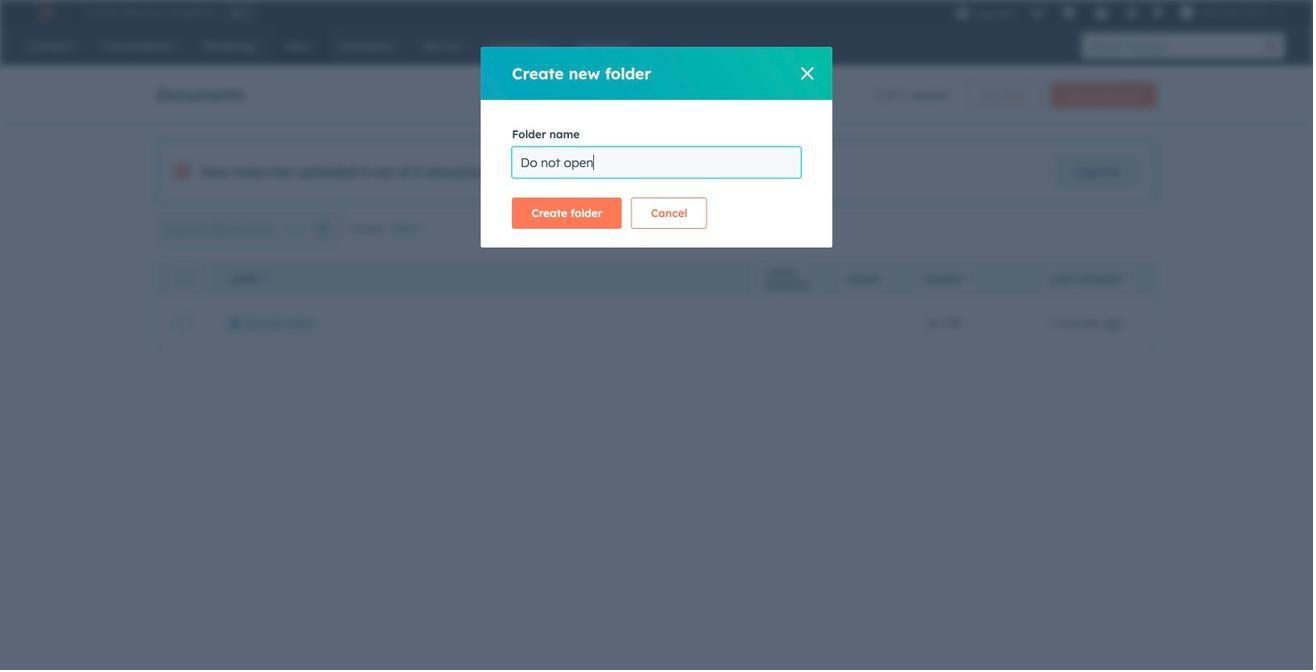 Task type: locate. For each thing, give the bounding box(es) containing it.
menu
[[948, 0, 1295, 25]]

2 press to sort. element from the left
[[1126, 273, 1132, 286]]

1 horizontal spatial press to sort. image
[[1126, 273, 1132, 284]]

None text field
[[512, 147, 802, 178]]

banner
[[156, 78, 1157, 108]]

ascending sort. press to sort descending. element
[[263, 273, 269, 286]]

press to sort. element
[[967, 273, 973, 286], [1126, 273, 1132, 286]]

0 horizontal spatial press to sort. element
[[967, 273, 973, 286]]

2 press to sort. image from the left
[[1126, 273, 1132, 284]]

jer mill image
[[1180, 5, 1194, 20]]

0 horizontal spatial press to sort. image
[[967, 273, 973, 284]]

Search HubSpot search field
[[1082, 33, 1259, 59]]

press to sort. image
[[967, 273, 973, 284], [1126, 273, 1132, 284]]

1 horizontal spatial press to sort. element
[[1126, 273, 1132, 286]]



Task type: describe. For each thing, give the bounding box(es) containing it.
Search search field
[[156, 213, 341, 245]]

marketplaces image
[[1062, 7, 1076, 21]]

close image
[[802, 67, 814, 80]]

1 press to sort. element from the left
[[967, 273, 973, 286]]

1 press to sort. image from the left
[[967, 273, 973, 284]]

ascending sort. press to sort descending. image
[[263, 273, 269, 284]]



Task type: vqa. For each thing, say whether or not it's contained in the screenshot.
Pricing GROUP
no



